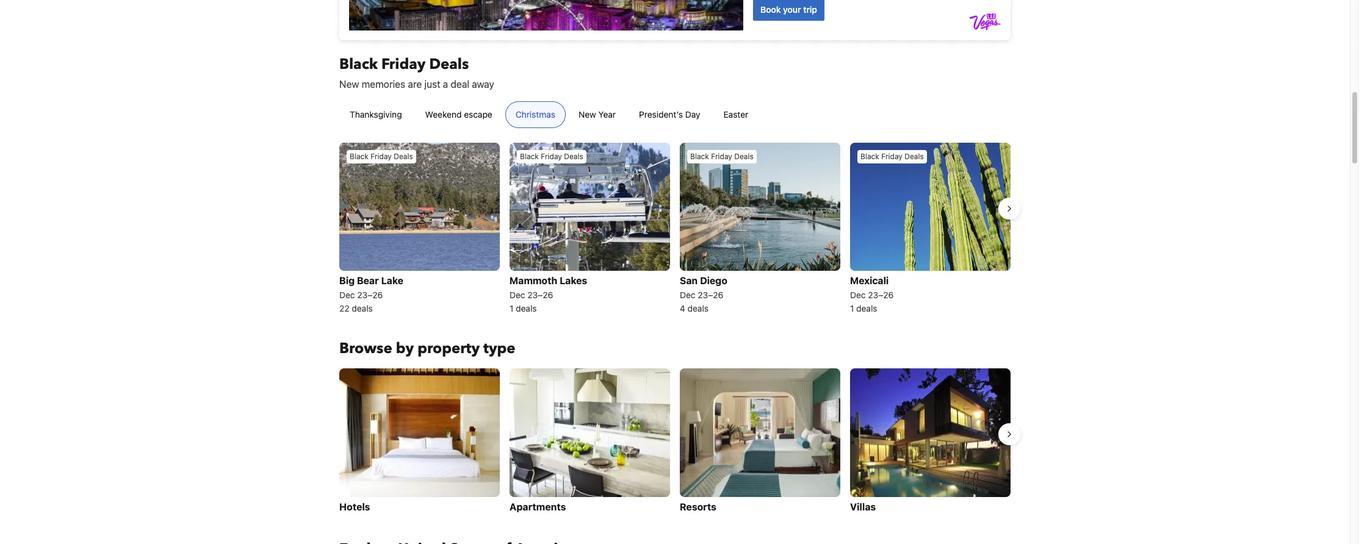 Task type: locate. For each thing, give the bounding box(es) containing it.
new year
[[579, 109, 616, 120]]

dec inside mexicali dec 23–26 1 deals
[[851, 290, 866, 301]]

23–26 down diego
[[698, 290, 724, 301]]

23–26 down mexicali
[[868, 290, 894, 301]]

2 1 from the left
[[851, 304, 854, 314]]

1 dec from the left
[[339, 290, 355, 301]]

4 deals from the left
[[857, 304, 878, 314]]

black friday deals
[[350, 152, 413, 161], [520, 152, 584, 161], [691, 152, 754, 161], [861, 152, 924, 161]]

black
[[339, 54, 378, 74], [350, 152, 369, 161], [520, 152, 539, 161], [691, 152, 709, 161], [861, 152, 880, 161]]

4 dec from the left
[[851, 290, 866, 301]]

1 down mexicali
[[851, 304, 854, 314]]

christmas
[[516, 109, 556, 120]]

1 horizontal spatial new
[[579, 109, 596, 120]]

dec
[[339, 290, 355, 301], [510, 290, 525, 301], [680, 290, 696, 301], [851, 290, 866, 301]]

deals
[[352, 304, 373, 314], [516, 304, 537, 314], [688, 304, 709, 314], [857, 304, 878, 314]]

away
[[472, 79, 494, 90]]

dec inside mammoth lakes dec 23–26 1 deals
[[510, 290, 525, 301]]

type
[[484, 339, 516, 359]]

3 deals from the left
[[688, 304, 709, 314]]

dec down the mammoth
[[510, 290, 525, 301]]

black friday deals for san
[[691, 152, 754, 161]]

23–26 down the mammoth
[[528, 290, 553, 301]]

3 23–26 from the left
[[698, 290, 724, 301]]

4 black friday deals from the left
[[861, 152, 924, 161]]

2 dec from the left
[[510, 290, 525, 301]]

region containing hotels
[[330, 364, 1021, 521]]

deals
[[430, 54, 469, 74], [394, 152, 413, 161], [564, 152, 584, 161], [735, 152, 754, 161], [905, 152, 924, 161]]

villas
[[851, 502, 876, 513]]

escape
[[464, 109, 493, 120]]

deals down the mammoth
[[516, 304, 537, 314]]

thanksgiving button
[[339, 101, 413, 128]]

memories
[[362, 79, 406, 90]]

christmas button
[[505, 101, 566, 128]]

new inside the black friday deals new memories are just a deal away
[[339, 79, 359, 90]]

friday for mexicali
[[882, 152, 903, 161]]

23–26 down bear
[[357, 290, 383, 301]]

1
[[510, 304, 514, 314], [851, 304, 854, 314]]

a
[[443, 79, 448, 90]]

deals right '4'
[[688, 304, 709, 314]]

dec inside big bear lake dec 23–26 22 deals
[[339, 290, 355, 301]]

4
[[680, 304, 686, 314]]

1 horizontal spatial 1
[[851, 304, 854, 314]]

0 vertical spatial region
[[330, 138, 1021, 320]]

0 horizontal spatial 1
[[510, 304, 514, 314]]

1 region from the top
[[330, 138, 1021, 320]]

dec up '4'
[[680, 290, 696, 301]]

san diego dec 23–26 4 deals
[[680, 276, 728, 314]]

new left year
[[579, 109, 596, 120]]

dec down mexicali
[[851, 290, 866, 301]]

black friday deals new memories are just a deal away
[[339, 54, 494, 90]]

are
[[408, 79, 422, 90]]

just
[[425, 79, 441, 90]]

year
[[599, 109, 616, 120]]

new inside button
[[579, 109, 596, 120]]

2 23–26 from the left
[[528, 290, 553, 301]]

bear
[[357, 276, 379, 287]]

san
[[680, 276, 698, 287]]

tab list containing thanksgiving
[[330, 101, 769, 129]]

apartments
[[510, 502, 566, 513]]

3 dec from the left
[[680, 290, 696, 301]]

dec up 22
[[339, 290, 355, 301]]

mexicali
[[851, 276, 889, 287]]

23–26
[[357, 290, 383, 301], [528, 290, 553, 301], [698, 290, 724, 301], [868, 290, 894, 301]]

diego
[[700, 276, 728, 287]]

1 23–26 from the left
[[357, 290, 383, 301]]

4 23–26 from the left
[[868, 290, 894, 301]]

3 black friday deals from the left
[[691, 152, 754, 161]]

new
[[339, 79, 359, 90], [579, 109, 596, 120]]

1 down the mammoth
[[510, 304, 514, 314]]

2 black friday deals from the left
[[520, 152, 584, 161]]

23–26 inside big bear lake dec 23–26 22 deals
[[357, 290, 383, 301]]

1 vertical spatial region
[[330, 364, 1021, 521]]

black friday deals for mammoth
[[520, 152, 584, 161]]

hotels
[[339, 502, 370, 513]]

easter
[[724, 109, 749, 120]]

2 region from the top
[[330, 364, 1021, 521]]

dec inside san diego dec 23–26 4 deals
[[680, 290, 696, 301]]

day
[[686, 109, 701, 120]]

friday
[[382, 54, 426, 74], [371, 152, 392, 161], [541, 152, 562, 161], [711, 152, 733, 161], [882, 152, 903, 161]]

mexicali dec 23–26 1 deals
[[851, 276, 894, 314]]

23–26 inside mammoth lakes dec 23–26 1 deals
[[528, 290, 553, 301]]

black friday deals for mexicali
[[861, 152, 924, 161]]

resorts link
[[680, 369, 841, 516]]

1 deals from the left
[[352, 304, 373, 314]]

new left the memories
[[339, 79, 359, 90]]

1 vertical spatial new
[[579, 109, 596, 120]]

new year button
[[568, 101, 627, 128]]

deals for mammoth lakes
[[564, 152, 584, 161]]

1 1 from the left
[[510, 304, 514, 314]]

0 horizontal spatial new
[[339, 79, 359, 90]]

1 black friday deals from the left
[[350, 152, 413, 161]]

deals down mexicali
[[857, 304, 878, 314]]

deals for mexicali
[[905, 152, 924, 161]]

0 vertical spatial new
[[339, 79, 359, 90]]

region
[[330, 138, 1021, 320], [330, 364, 1021, 521]]

tab list
[[330, 101, 769, 129]]

villas link
[[851, 369, 1011, 516]]

23–26 inside mexicali dec 23–26 1 deals
[[868, 290, 894, 301]]

deals right 22
[[352, 304, 373, 314]]

2 deals from the left
[[516, 304, 537, 314]]



Task type: describe. For each thing, give the bounding box(es) containing it.
region containing big bear lake
[[330, 138, 1021, 320]]

friday inside the black friday deals new memories are just a deal away
[[382, 54, 426, 74]]

weekend escape button
[[415, 101, 503, 128]]

by
[[396, 339, 414, 359]]

weekend
[[425, 109, 462, 120]]

deals inside mammoth lakes dec 23–26 1 deals
[[516, 304, 537, 314]]

property
[[418, 339, 480, 359]]

23–26 inside san diego dec 23–26 4 deals
[[698, 290, 724, 301]]

deals for san diego
[[735, 152, 754, 161]]

friday for big bear lake
[[371, 152, 392, 161]]

mammoth lakes dec 23–26 1 deals
[[510, 276, 588, 314]]

black for mammoth
[[520, 152, 539, 161]]

deals inside the black friday deals new memories are just a deal away
[[430, 54, 469, 74]]

1 inside mammoth lakes dec 23–26 1 deals
[[510, 304, 514, 314]]

big
[[339, 276, 355, 287]]

thanksgiving
[[350, 109, 402, 120]]

black for mexicali
[[861, 152, 880, 161]]

deal
[[451, 79, 470, 90]]

lakes
[[560, 276, 588, 287]]

lake
[[381, 276, 404, 287]]

president's
[[639, 109, 683, 120]]

browse by property type
[[339, 339, 516, 359]]

browse
[[339, 339, 392, 359]]

1 inside mexicali dec 23–26 1 deals
[[851, 304, 854, 314]]

deals inside mexicali dec 23–26 1 deals
[[857, 304, 878, 314]]

deals for big bear lake
[[394, 152, 413, 161]]

hotels link
[[339, 369, 500, 516]]

deals inside san diego dec 23–26 4 deals
[[688, 304, 709, 314]]

deals inside big bear lake dec 23–26 22 deals
[[352, 304, 373, 314]]

big bear lake dec 23–26 22 deals
[[339, 276, 404, 314]]

resorts
[[680, 502, 717, 513]]

black for big
[[350, 152, 369, 161]]

22
[[339, 304, 350, 314]]

easter button
[[713, 101, 759, 128]]

black for san
[[691, 152, 709, 161]]

weekend escape
[[425, 109, 493, 120]]

friday for san diego
[[711, 152, 733, 161]]

mammoth
[[510, 276, 558, 287]]

president's day button
[[629, 101, 711, 128]]

black friday deals for big
[[350, 152, 413, 161]]

friday for mammoth lakes
[[541, 152, 562, 161]]

black inside the black friday deals new memories are just a deal away
[[339, 54, 378, 74]]

apartments link
[[510, 369, 670, 516]]

president's day
[[639, 109, 701, 120]]



Task type: vqa. For each thing, say whether or not it's contained in the screenshot.
bottommost See Availability
no



